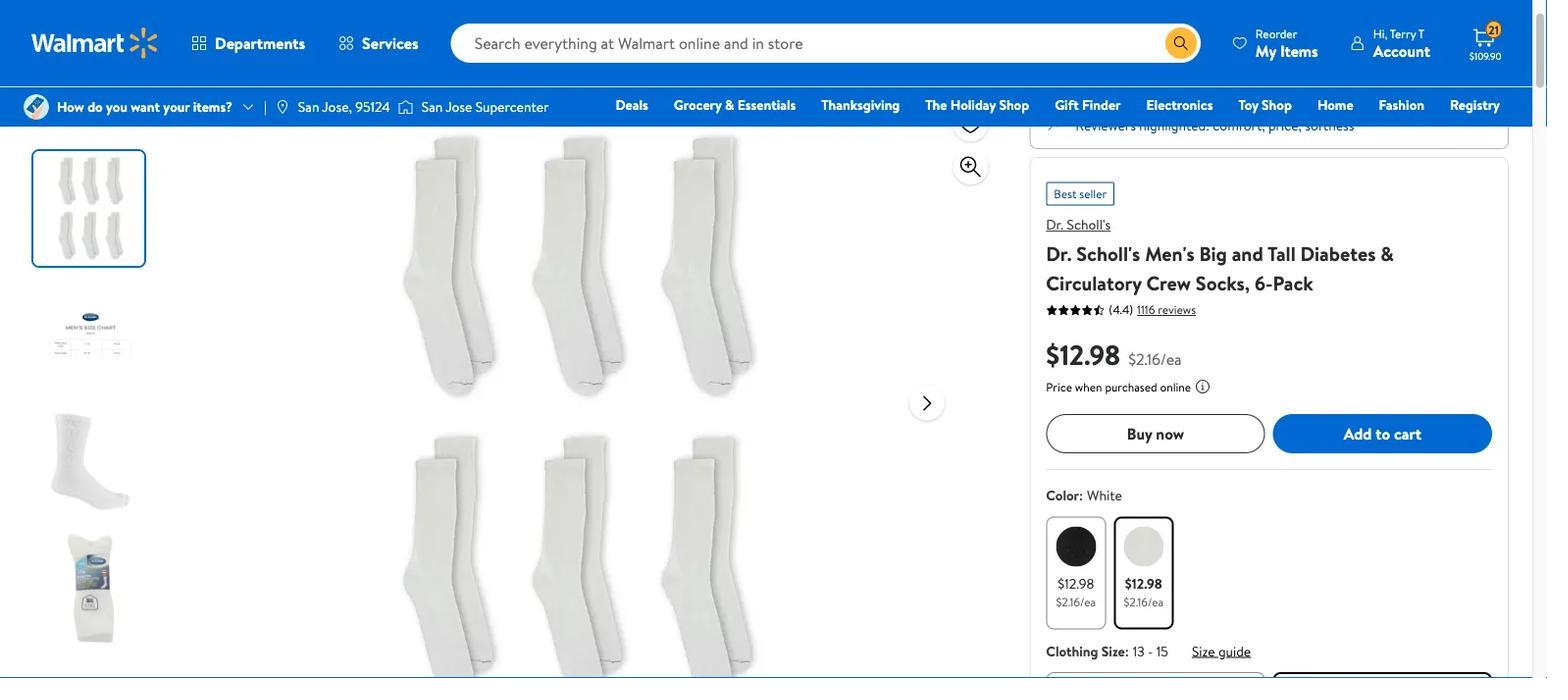 Task type: vqa. For each thing, say whether or not it's contained in the screenshot.
Great Value Golden Sweet Whole Kernel Corn, Canned Corn, 15 oz Can 1 can (8.75 oz) Corn Kernels , drained
no



Task type: describe. For each thing, give the bounding box(es) containing it.
Search search field
[[451, 24, 1201, 63]]

zoom image modal image
[[959, 156, 983, 179]]

1 size from the left
[[1102, 642, 1125, 661]]

1 vertical spatial scholl's
[[1077, 240, 1141, 267]]

how
[[57, 97, 84, 116]]

2 mens from the left
[[203, 58, 235, 78]]

one
[[1350, 123, 1380, 142]]

mens clothing link
[[96, 58, 182, 78]]

-
[[1148, 642, 1154, 661]]

best
[[1054, 186, 1077, 203]]

walmart image
[[31, 27, 159, 59]]

legal information image
[[1196, 379, 1211, 395]]

1 / from the left
[[83, 58, 88, 78]]

comfort,
[[1214, 116, 1266, 135]]

$12.98 up 'clothing size : 13 - 15'
[[1058, 574, 1095, 593]]

(4.4) 1116 reviews
[[1109, 302, 1197, 319]]

home link
[[1309, 94, 1363, 115]]

price,
[[1269, 116, 1302, 135]]

reviewers
[[1076, 116, 1137, 135]]

men's
[[1146, 240, 1195, 267]]

1116 reviews link
[[1134, 302, 1197, 319]]

departments
[[215, 32, 305, 54]]

t
[[1419, 25, 1425, 42]]

finder
[[1083, 95, 1121, 114]]

account
[[1374, 40, 1431, 61]]

crew
[[1147, 269, 1192, 297]]

size guide button
[[1192, 642, 1252, 661]]

reorder my items
[[1256, 25, 1319, 61]]

items
[[1281, 40, 1319, 61]]

toy
[[1239, 95, 1259, 114]]

1116
[[1138, 302, 1156, 319]]

supercenter
[[476, 97, 549, 116]]

color list
[[1043, 513, 1497, 634]]

jose
[[446, 97, 472, 116]]

dr. scholl's dr. scholl's men's big and tall diabetes & circulatory crew socks, 6-pack
[[1047, 215, 1395, 297]]

hi, terry t account
[[1374, 25, 1431, 61]]

registry link
[[1442, 94, 1510, 115]]

terry
[[1391, 25, 1417, 42]]

2 size from the left
[[1192, 642, 1216, 661]]

buy now button
[[1047, 415, 1266, 454]]

seller
[[1080, 186, 1107, 203]]

next media item image
[[916, 392, 939, 415]]

95124
[[356, 97, 390, 116]]

deals
[[616, 95, 649, 114]]

$12.98 $2.16/ea up price when purchased online
[[1047, 336, 1182, 374]]

thanksgiving
[[822, 95, 900, 114]]

6-
[[1255, 269, 1273, 297]]

dr. scholl's men's big and tall diabetes & circulatory crew socks, 6-pack - image 1 of 4 image
[[33, 152, 148, 266]]

$2.16/ea up 'clothing size : 13 - 15'
[[1057, 594, 1097, 611]]

 image for san jose, 95124
[[275, 99, 290, 115]]

buy
[[1128, 423, 1153, 445]]

and
[[1233, 240, 1264, 267]]

reviews
[[1158, 302, 1197, 319]]

best seller
[[1054, 186, 1107, 203]]

the
[[926, 95, 948, 114]]

clothing size list
[[1043, 669, 1497, 678]]

|
[[264, 97, 267, 116]]

services button
[[322, 20, 435, 67]]

Walmart Site-Wide search field
[[451, 24, 1201, 63]]

now
[[1157, 423, 1185, 445]]

1 horizontal spatial clothing
[[131, 58, 182, 78]]

add to cart
[[1344, 423, 1422, 445]]

walmart+ link
[[1433, 122, 1510, 143]]

guide
[[1219, 642, 1252, 661]]

cart
[[1395, 423, 1422, 445]]

$2.16/ea up '13'
[[1124, 594, 1164, 611]]

dr. scholl's men's big and tall diabetes & circulatory crew socks, 6-pack image
[[266, 103, 894, 678]]

reorder
[[1256, 25, 1298, 42]]

0 horizontal spatial :
[[1080, 486, 1084, 505]]

deals link
[[607, 94, 657, 115]]

debit
[[1383, 123, 1417, 142]]

$12.98 up when
[[1047, 336, 1121, 374]]

toy shop link
[[1230, 94, 1301, 115]]

1 list item from the left
[[1043, 669, 1270, 678]]

$12.98 $2.16/ea up '13'
[[1124, 574, 1164, 611]]

diabetes
[[1301, 240, 1377, 267]]

$12.98 up '13'
[[1126, 574, 1163, 593]]

my
[[1256, 40, 1277, 61]]

dr. scholl's men's big and tall diabetes & circulatory crew socks, 6-pack - image 3 of 4 image
[[33, 405, 148, 520]]

online
[[1161, 379, 1192, 396]]

san jose, 95124
[[298, 97, 390, 116]]

registry one debit
[[1350, 95, 1501, 142]]

$109.90
[[1470, 49, 1502, 62]]

grocery & essentials link
[[665, 94, 805, 115]]

price
[[1047, 379, 1073, 396]]



Task type: locate. For each thing, give the bounding box(es) containing it.
want
[[131, 97, 160, 116]]

mens up "you"
[[96, 58, 128, 78]]

scholl's
[[1067, 215, 1111, 235], [1077, 240, 1141, 267]]

price when purchased online
[[1047, 379, 1192, 396]]

0 horizontal spatial san
[[298, 97, 319, 116]]

0 horizontal spatial &
[[725, 95, 735, 114]]

/
[[83, 58, 88, 78], [190, 58, 195, 78]]

dr. down the best at the top right of page
[[1047, 215, 1064, 235]]

holiday
[[951, 95, 996, 114]]

1 horizontal spatial shop
[[1262, 95, 1293, 114]]

 image right | at the left top
[[275, 99, 290, 115]]

: left white
[[1080, 486, 1084, 505]]

1 dr. from the top
[[1047, 215, 1064, 235]]

the holiday shop
[[926, 95, 1030, 114]]

mens
[[96, 58, 128, 78], [203, 58, 235, 78]]

dr. down dr. scholl's link
[[1047, 240, 1072, 267]]

0 horizontal spatial size
[[1102, 642, 1125, 661]]

2 / from the left
[[190, 58, 195, 78]]

when
[[1076, 379, 1103, 396]]

1 horizontal spatial :
[[1125, 642, 1129, 661]]

the holiday shop link
[[917, 94, 1039, 115]]

clothing for clothing / mens clothing / mens multipacks
[[24, 58, 75, 78]]

buy now
[[1128, 423, 1185, 445]]

multipacks
[[238, 58, 302, 78]]

/ up items?
[[190, 58, 195, 78]]

san left jose
[[422, 97, 443, 116]]

san for san jose supercenter
[[422, 97, 443, 116]]

13
[[1133, 642, 1145, 661]]

dr.
[[1047, 215, 1064, 235], [1047, 240, 1072, 267]]

color
[[1047, 486, 1080, 505]]

hi,
[[1374, 25, 1388, 42]]

& inside "link"
[[725, 95, 735, 114]]

highlighted:
[[1140, 116, 1210, 135]]

clothing up want
[[131, 58, 182, 78]]

tall
[[1268, 240, 1296, 267]]

2 horizontal spatial  image
[[398, 97, 414, 117]]

clothing for clothing size : 13 - 15
[[1047, 642, 1099, 661]]

home
[[1318, 95, 1354, 114]]

1 horizontal spatial mens
[[203, 58, 235, 78]]

0 horizontal spatial  image
[[24, 94, 49, 120]]

clothing up how
[[24, 58, 75, 78]]

dr. scholl's men's big and tall diabetes & circulatory crew socks, 6-pack - image 2 of 4 image
[[33, 278, 148, 393]]

(4.4)
[[1109, 302, 1134, 319]]

pack
[[1273, 269, 1314, 297]]

$2.16/ea
[[1129, 348, 1182, 370], [1057, 594, 1097, 611], [1124, 594, 1164, 611]]

shop right holiday at the right top of the page
[[1000, 95, 1030, 114]]

registry
[[1451, 95, 1501, 114]]

san left the jose,
[[298, 97, 319, 116]]

mens up items?
[[203, 58, 235, 78]]

circulatory
[[1047, 269, 1142, 297]]

1 horizontal spatial san
[[422, 97, 443, 116]]

gift finder link
[[1046, 94, 1130, 115]]

0 vertical spatial scholl's
[[1067, 215, 1111, 235]]

add
[[1344, 423, 1372, 445]]

2 san from the left
[[422, 97, 443, 116]]

walmart+
[[1442, 123, 1501, 142]]

$12.98 $2.16/ea
[[1047, 336, 1182, 374], [1057, 574, 1097, 611], [1124, 574, 1164, 611]]

do
[[88, 97, 103, 116]]

electronics link
[[1138, 94, 1222, 115]]

2 list item from the left
[[1270, 669, 1497, 678]]

 image
[[24, 94, 49, 120], [398, 97, 414, 117], [275, 99, 290, 115]]

$2.16/ea up "online"
[[1129, 348, 1182, 370]]

fashion link
[[1371, 94, 1434, 115]]

big
[[1200, 240, 1228, 267]]

san jose supercenter
[[422, 97, 549, 116]]

scholl's down seller
[[1067, 215, 1111, 235]]

gift
[[1055, 95, 1079, 114]]

& right diabetes
[[1381, 240, 1395, 267]]

1 horizontal spatial size
[[1192, 642, 1216, 661]]

1 horizontal spatial /
[[190, 58, 195, 78]]

reviewers highlighted: comfort, price, softness
[[1076, 116, 1355, 135]]

clothing link
[[24, 58, 75, 78]]

services
[[362, 32, 419, 54]]

size guide
[[1192, 642, 1252, 661]]

one debit link
[[1341, 122, 1426, 143]]

gift finder
[[1055, 95, 1121, 114]]

size left '13'
[[1102, 642, 1125, 661]]

$12.98 $2.16/ea up 'clothing size : 13 - 15'
[[1057, 574, 1097, 611]]

1 horizontal spatial  image
[[275, 99, 290, 115]]

color : white
[[1047, 486, 1123, 505]]

 image for san jose supercenter
[[398, 97, 414, 117]]

thanksgiving link
[[813, 94, 909, 115]]

: left '13'
[[1125, 642, 1129, 661]]

electronics
[[1147, 95, 1214, 114]]

your
[[163, 97, 190, 116]]

add to cart button
[[1274, 415, 1493, 454]]

1 vertical spatial dr.
[[1047, 240, 1072, 267]]

fashion
[[1380, 95, 1425, 114]]

0 vertical spatial &
[[725, 95, 735, 114]]

search icon image
[[1174, 35, 1189, 51]]

 image left how
[[24, 94, 49, 120]]

& inside dr. scholl's dr. scholl's men's big and tall diabetes & circulatory crew socks, 6-pack
[[1381, 240, 1395, 267]]

$12.98
[[1047, 336, 1121, 374], [1058, 574, 1095, 593], [1126, 574, 1163, 593]]

shop
[[1000, 95, 1030, 114], [1262, 95, 1293, 114]]

1 vertical spatial :
[[1125, 642, 1129, 661]]

2 horizontal spatial clothing
[[1047, 642, 1099, 661]]

toy shop
[[1239, 95, 1293, 114]]

softness
[[1306, 116, 1355, 135]]

list item
[[1043, 669, 1270, 678], [1270, 669, 1497, 678]]

grocery & essentials
[[674, 95, 796, 114]]

grocery
[[674, 95, 722, 114]]

0 vertical spatial :
[[1080, 486, 1084, 505]]

you
[[106, 97, 128, 116]]

 image for how do you want your items?
[[24, 94, 49, 120]]

dr. scholl's link
[[1047, 215, 1111, 235]]

items?
[[193, 97, 233, 116]]

1 shop from the left
[[1000, 95, 1030, 114]]

2 dr. from the top
[[1047, 240, 1072, 267]]

add to favorites list, dr. scholl's men's big and tall diabetes & circulatory crew socks, 6-pack image
[[959, 112, 983, 136]]

clothing left '13'
[[1047, 642, 1099, 661]]

15
[[1157, 642, 1169, 661]]

jose,
[[322, 97, 352, 116]]

dr. scholl's men's big and tall diabetes & circulatory crew socks, 6-pack - image 4 of 4 image
[[33, 531, 148, 646]]

san
[[298, 97, 319, 116], [422, 97, 443, 116]]

socks,
[[1196, 269, 1251, 297]]

scholl's up the "circulatory"
[[1077, 240, 1141, 267]]

san for san jose, 95124
[[298, 97, 319, 116]]

0 horizontal spatial clothing
[[24, 58, 75, 78]]

0 horizontal spatial mens
[[96, 58, 128, 78]]

2 shop from the left
[[1262, 95, 1293, 114]]

white
[[1088, 486, 1123, 505]]

&
[[725, 95, 735, 114], [1381, 240, 1395, 267]]

0 horizontal spatial /
[[83, 58, 88, 78]]

1 mens from the left
[[96, 58, 128, 78]]

1 san from the left
[[298, 97, 319, 116]]

$2.16/ea inside $12.98 $2.16/ea
[[1129, 348, 1182, 370]]

21
[[1489, 21, 1500, 38]]

size left guide
[[1192, 642, 1216, 661]]

size
[[1102, 642, 1125, 661], [1192, 642, 1216, 661]]

shop up price,
[[1262, 95, 1293, 114]]

purchased
[[1106, 379, 1158, 396]]

mens multipacks link
[[203, 58, 302, 78]]

/ right clothing link
[[83, 58, 88, 78]]

1 horizontal spatial &
[[1381, 240, 1395, 267]]

clothing / mens clothing / mens multipacks
[[24, 58, 302, 78]]

0 horizontal spatial shop
[[1000, 95, 1030, 114]]

& right grocery
[[725, 95, 735, 114]]

1 vertical spatial &
[[1381, 240, 1395, 267]]

 image right 95124
[[398, 97, 414, 117]]

0 vertical spatial dr.
[[1047, 215, 1064, 235]]

essentials
[[738, 95, 796, 114]]

clothing size : 13 - 15
[[1047, 642, 1169, 661]]

to
[[1376, 423, 1391, 445]]



